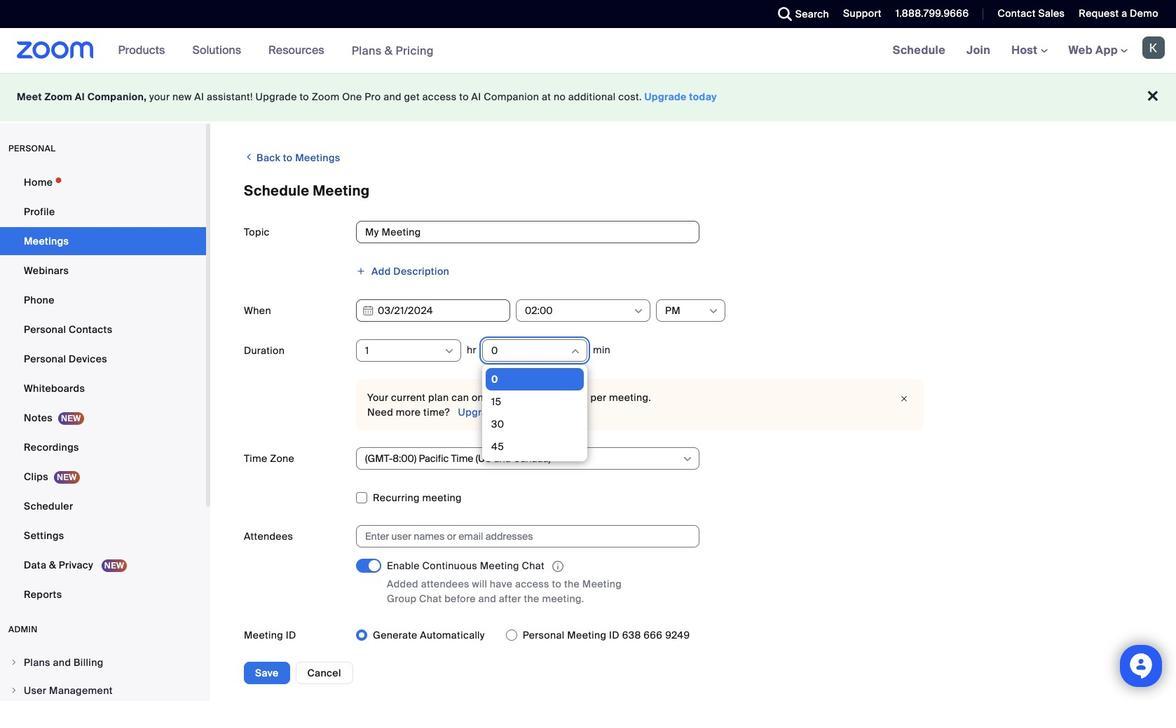 Task type: describe. For each thing, give the bounding box(es) containing it.
duration
[[244, 344, 285, 357]]

data
[[24, 559, 46, 572]]

billing
[[74, 657, 104, 669]]

after
[[499, 593, 522, 605]]

user management
[[24, 685, 113, 697]]

schedule for schedule
[[893, 43, 946, 58]]

profile link
[[0, 198, 206, 226]]

home
[[24, 176, 53, 189]]

9249
[[666, 629, 691, 642]]

data & privacy link
[[0, 551, 206, 579]]

learn more about enable continuous meeting chat image
[[548, 561, 568, 573]]

recordings link
[[0, 433, 206, 462]]

pm button
[[666, 300, 708, 321]]

0 vertical spatial the
[[565, 578, 580, 591]]

added
[[387, 578, 419, 591]]

privacy
[[59, 559, 93, 572]]

personal meeting id 638 666 9249
[[523, 629, 691, 642]]

companion,
[[87, 90, 147, 103]]

personal contacts link
[[0, 316, 206, 344]]

host
[[1012, 43, 1041, 58]]

2 zoom from the left
[[312, 90, 340, 103]]

recurring meeting
[[373, 492, 462, 504]]

minutes
[[550, 391, 588, 404]]

solutions
[[192, 43, 241, 58]]

admin menu menu
[[0, 650, 206, 701]]

1 button
[[365, 340, 443, 361]]

pricing
[[396, 43, 434, 58]]

meeting id option group
[[356, 624, 1143, 647]]

0 horizontal spatial upgrade
[[256, 90, 297, 103]]

personal for personal contacts
[[24, 323, 66, 336]]

template
[[244, 669, 288, 682]]

your current plan can only support 40 minutes per meeting. need more time? upgrade now
[[368, 391, 652, 419]]

close image
[[896, 392, 913, 406]]

chat inside added attendees will have access to the meeting group chat before and after the meeting.
[[420, 593, 442, 605]]

upgrade inside the your current plan can only support 40 minutes per meeting. need more time? upgrade now
[[458, 406, 500, 419]]

reports
[[24, 588, 62, 601]]

user management menu item
[[0, 678, 206, 701]]

personal contacts
[[24, 323, 113, 336]]

2 horizontal spatial upgrade
[[645, 90, 687, 103]]

enable continuous meeting chat
[[387, 560, 545, 572]]

back to meetings link
[[244, 146, 341, 169]]

search button
[[768, 0, 833, 28]]

add description
[[372, 265, 450, 278]]

description
[[394, 265, 450, 278]]

added attendees will have access to the meeting group chat before and after the meeting.
[[387, 578, 622, 605]]

resources
[[269, 43, 325, 58]]

1 horizontal spatial meetings
[[295, 152, 341, 164]]

cost.
[[619, 90, 642, 103]]

0 button
[[492, 340, 569, 361]]

attendees
[[421, 578, 470, 591]]

personal devices
[[24, 353, 107, 365]]

additional
[[569, 90, 616, 103]]

meeting id
[[244, 629, 297, 642]]

contact sales
[[998, 7, 1066, 20]]

1 ai from the left
[[75, 90, 85, 103]]

left image
[[244, 150, 254, 164]]

have
[[490, 578, 513, 591]]

a
[[1122, 7, 1128, 20]]

will
[[472, 578, 488, 591]]

attendees
[[244, 530, 293, 543]]

today
[[690, 90, 718, 103]]

to down the resources dropdown button
[[300, 90, 309, 103]]

upgrade today link
[[645, 90, 718, 103]]

whiteboards link
[[0, 375, 206, 403]]

30
[[492, 418, 504, 431]]

plans & pricing
[[352, 43, 434, 58]]

banner containing products
[[0, 28, 1177, 74]]

your
[[149, 90, 170, 103]]

save
[[255, 667, 279, 680]]

cancel
[[308, 667, 341, 680]]

access inside added attendees will have access to the meeting group chat before and after the meeting.
[[515, 578, 550, 591]]

0 15
[[492, 373, 502, 408]]

need
[[368, 406, 394, 419]]

plans and billing menu item
[[0, 650, 206, 676]]

select start time text field
[[525, 300, 633, 321]]

clips
[[24, 471, 48, 483]]

3 ai from the left
[[472, 90, 482, 103]]

zoom logo image
[[17, 41, 94, 59]]

meetings inside personal menu menu
[[24, 235, 69, 248]]

webinars link
[[0, 257, 206, 285]]

add image
[[356, 267, 366, 276]]

at
[[542, 90, 551, 103]]

web app
[[1069, 43, 1119, 58]]

management
[[49, 685, 113, 697]]

15
[[492, 396, 502, 408]]

settings link
[[0, 522, 206, 550]]

notes link
[[0, 404, 206, 432]]

plans for plans & pricing
[[352, 43, 382, 58]]

admin
[[8, 624, 38, 635]]

1.888.799.9666 button up schedule link
[[896, 7, 970, 20]]

join
[[967, 43, 991, 58]]

phone
[[24, 294, 55, 307]]

chat inside application
[[522, 560, 545, 572]]

add
[[372, 265, 391, 278]]

topic
[[244, 226, 270, 238]]

0 for 0
[[492, 344, 498, 357]]

personal for personal meeting id 638 666 9249
[[523, 629, 565, 642]]

meeting inside option group
[[568, 629, 607, 642]]

time zone
[[244, 452, 295, 465]]

now
[[503, 406, 524, 419]]



Task type: locate. For each thing, give the bounding box(es) containing it.
1.888.799.9666 button up join in the top right of the page
[[886, 0, 973, 28]]

and down will
[[479, 593, 497, 605]]

id up save button
[[286, 629, 297, 642]]

personal down phone
[[24, 323, 66, 336]]

to right back
[[283, 152, 293, 164]]

schedule down 1.888.799.9666
[[893, 43, 946, 58]]

1 vertical spatial meetings
[[24, 235, 69, 248]]

access right the get
[[423, 90, 457, 103]]

support
[[844, 7, 882, 20]]

0 vertical spatial meeting.
[[610, 391, 652, 404]]

0 horizontal spatial id
[[286, 629, 297, 642]]

cancel button
[[296, 662, 353, 685]]

request a demo link
[[1069, 0, 1177, 28], [1080, 7, 1159, 20]]

to inside added attendees will have access to the meeting group chat before and after the meeting.
[[552, 578, 562, 591]]

and left the get
[[384, 90, 402, 103]]

& for privacy
[[49, 559, 56, 572]]

0 horizontal spatial zoom
[[45, 90, 72, 103]]

access down "enable continuous meeting chat" application
[[515, 578, 550, 591]]

plans inside product information navigation
[[352, 43, 382, 58]]

zoom right meet
[[45, 90, 72, 103]]

the down learn more about enable continuous meeting chat image
[[565, 578, 580, 591]]

list box containing 0
[[486, 368, 584, 458]]

group
[[387, 593, 417, 605]]

chat left learn more about enable continuous meeting chat image
[[522, 560, 545, 572]]

0 vertical spatial 0
[[492, 344, 498, 357]]

web
[[1069, 43, 1093, 58]]

whiteboards
[[24, 382, 85, 395]]

0 horizontal spatial schedule
[[244, 182, 310, 200]]

1 vertical spatial access
[[515, 578, 550, 591]]

data & privacy
[[24, 559, 96, 572]]

ai right new
[[195, 90, 204, 103]]

0 horizontal spatial the
[[524, 593, 540, 605]]

only
[[472, 391, 492, 404]]

0 right hr
[[492, 344, 498, 357]]

contact sales link
[[988, 0, 1069, 28], [998, 7, 1066, 20]]

and inside meet zoom ai companion, footer
[[384, 90, 402, 103]]

1 horizontal spatial the
[[565, 578, 580, 591]]

1 0 from the top
[[492, 344, 498, 357]]

1 id from the left
[[286, 629, 297, 642]]

1 vertical spatial and
[[479, 593, 497, 605]]

save button
[[244, 662, 290, 685]]

1 horizontal spatial plans
[[352, 43, 382, 58]]

& for pricing
[[385, 43, 393, 58]]

host button
[[1012, 43, 1048, 58]]

1 vertical spatial the
[[524, 593, 540, 605]]

before
[[445, 593, 476, 605]]

id left 638
[[610, 629, 620, 642]]

upgrade down only
[[458, 406, 500, 419]]

upgrade down product information navigation
[[256, 90, 297, 103]]

ai left companion,
[[75, 90, 85, 103]]

0 vertical spatial &
[[385, 43, 393, 58]]

to left companion
[[460, 90, 469, 103]]

0 horizontal spatial and
[[53, 657, 71, 669]]

0 vertical spatial plans
[[352, 43, 382, 58]]

enable continuous meeting chat application
[[387, 559, 654, 575]]

0 up "15"
[[492, 373, 498, 386]]

1 vertical spatial personal
[[24, 353, 66, 365]]

40
[[534, 391, 547, 404]]

meeting down back to meetings
[[313, 182, 370, 200]]

the
[[565, 578, 580, 591], [524, 593, 540, 605]]

back
[[257, 152, 281, 164]]

2 horizontal spatial ai
[[472, 90, 482, 103]]

show options image
[[633, 306, 645, 317], [708, 306, 720, 317], [444, 346, 455, 357], [682, 454, 694, 465]]

0 inside popup button
[[492, 344, 498, 357]]

meeting. down learn more about enable continuous meeting chat image
[[542, 593, 585, 605]]

plans & pricing link
[[352, 43, 434, 58], [352, 43, 434, 58]]

personal
[[8, 143, 56, 154]]

upgrade right cost.
[[645, 90, 687, 103]]

banner
[[0, 28, 1177, 74]]

1 vertical spatial &
[[49, 559, 56, 572]]

666
[[644, 629, 663, 642]]

products
[[118, 43, 165, 58]]

support
[[494, 391, 531, 404]]

id inside option group
[[610, 629, 620, 642]]

1 zoom from the left
[[45, 90, 72, 103]]

0 vertical spatial access
[[423, 90, 457, 103]]

1 horizontal spatial meeting.
[[610, 391, 652, 404]]

right image
[[10, 687, 18, 695]]

1 horizontal spatial chat
[[522, 560, 545, 572]]

plans up the meet zoom ai companion, your new ai assistant! upgrade to zoom one pro and get access to ai companion at no additional cost. upgrade today
[[352, 43, 382, 58]]

chat down attendees
[[420, 593, 442, 605]]

continuous
[[423, 560, 478, 572]]

ai
[[75, 90, 85, 103], [195, 90, 204, 103], [472, 90, 482, 103]]

search
[[796, 8, 830, 20]]

1 horizontal spatial upgrade
[[458, 406, 500, 419]]

1 vertical spatial 0
[[492, 373, 498, 386]]

zoom left one
[[312, 90, 340, 103]]

meetings link
[[0, 227, 206, 255]]

time
[[244, 452, 268, 465]]

& right data
[[49, 559, 56, 572]]

0 horizontal spatial chat
[[420, 593, 442, 605]]

& inside product information navigation
[[385, 43, 393, 58]]

solutions button
[[192, 28, 248, 73]]

product information navigation
[[108, 28, 445, 74]]

time?
[[424, 406, 450, 419]]

plans and billing
[[24, 657, 104, 669]]

can
[[452, 391, 469, 404]]

id
[[286, 629, 297, 642], [610, 629, 620, 642]]

0 vertical spatial and
[[384, 90, 402, 103]]

0 vertical spatial meetings
[[295, 152, 341, 164]]

1 vertical spatial meeting.
[[542, 593, 585, 605]]

plan
[[429, 391, 449, 404]]

0 vertical spatial personal
[[24, 323, 66, 336]]

chat
[[522, 560, 545, 572], [420, 593, 442, 605]]

0 horizontal spatial meetings
[[24, 235, 69, 248]]

& inside personal menu menu
[[49, 559, 56, 572]]

personal devices link
[[0, 345, 206, 373]]

to down learn more about enable continuous meeting chat image
[[552, 578, 562, 591]]

2 horizontal spatial and
[[479, 593, 497, 605]]

home link
[[0, 168, 206, 196]]

638
[[623, 629, 641, 642]]

personal up 'whiteboards'
[[24, 353, 66, 365]]

settings
[[24, 530, 64, 542]]

0 horizontal spatial &
[[49, 559, 56, 572]]

min
[[593, 344, 611, 356]]

get
[[404, 90, 420, 103]]

and left billing
[[53, 657, 71, 669]]

and inside menu item
[[53, 657, 71, 669]]

1 vertical spatial chat
[[420, 593, 442, 605]]

1 horizontal spatial ai
[[195, 90, 204, 103]]

2 vertical spatial personal
[[523, 629, 565, 642]]

1 horizontal spatial access
[[515, 578, 550, 591]]

meeting. right "per"
[[610, 391, 652, 404]]

user
[[24, 685, 47, 697]]

the right after
[[524, 593, 540, 605]]

0 inside 0 15
[[492, 373, 498, 386]]

no
[[554, 90, 566, 103]]

schedule down back
[[244, 182, 310, 200]]

1 horizontal spatial and
[[384, 90, 402, 103]]

notes
[[24, 412, 53, 424]]

plans inside menu item
[[24, 657, 50, 669]]

profile picture image
[[1143, 36, 1166, 59]]

sales
[[1039, 7, 1066, 20]]

1 vertical spatial schedule
[[244, 182, 310, 200]]

enable
[[387, 560, 420, 572]]

1 horizontal spatial &
[[385, 43, 393, 58]]

0 vertical spatial schedule
[[893, 43, 946, 58]]

meetings up the webinars
[[24, 235, 69, 248]]

meet zoom ai companion, footer
[[0, 73, 1177, 121]]

upgrade
[[256, 90, 297, 103], [645, 90, 687, 103], [458, 406, 500, 419]]

plans for plans and billing
[[24, 657, 50, 669]]

2 ai from the left
[[195, 90, 204, 103]]

ai left companion
[[472, 90, 482, 103]]

Topic text field
[[356, 221, 700, 243]]

meeting
[[423, 492, 462, 504]]

access
[[423, 90, 457, 103], [515, 578, 550, 591]]

0 horizontal spatial plans
[[24, 657, 50, 669]]

personal menu menu
[[0, 168, 206, 610]]

generate automatically
[[373, 629, 485, 642]]

Persistent Chat, enter email address,Enter user names or email addresses text field
[[365, 526, 678, 547]]

1
[[365, 344, 369, 357]]

reports link
[[0, 581, 206, 609]]

new
[[173, 90, 192, 103]]

meeting. inside added attendees will have access to the meeting group chat before and after the meeting.
[[542, 593, 585, 605]]

request a demo
[[1080, 7, 1159, 20]]

meeting inside added attendees will have access to the meeting group chat before and after the meeting.
[[583, 578, 622, 591]]

and inside added attendees will have access to the meeting group chat before and after the meeting.
[[479, 593, 497, 605]]

list box
[[486, 368, 584, 458]]

0
[[492, 344, 498, 357], [492, 373, 498, 386]]

1.888.799.9666 button
[[886, 0, 973, 28], [896, 7, 970, 20]]

2 vertical spatial and
[[53, 657, 71, 669]]

back to meetings
[[254, 152, 341, 164]]

2 id from the left
[[610, 629, 620, 642]]

plans right right icon
[[24, 657, 50, 669]]

web app button
[[1069, 43, 1129, 58]]

and
[[384, 90, 402, 103], [479, 593, 497, 605], [53, 657, 71, 669]]

add description button
[[356, 261, 450, 282]]

0 horizontal spatial access
[[423, 90, 457, 103]]

45
[[492, 440, 504, 453]]

meeting up personal meeting id 638 666 9249
[[583, 578, 622, 591]]

meeting left 638
[[568, 629, 607, 642]]

0 horizontal spatial ai
[[75, 90, 85, 103]]

per
[[591, 391, 607, 404]]

& left pricing
[[385, 43, 393, 58]]

resources button
[[269, 28, 331, 73]]

1 horizontal spatial id
[[610, 629, 620, 642]]

1 horizontal spatial schedule
[[893, 43, 946, 58]]

0 for 0 15
[[492, 373, 498, 386]]

personal inside meeting id option group
[[523, 629, 565, 642]]

meetings up the schedule meeting
[[295, 152, 341, 164]]

When text field
[[356, 300, 511, 322]]

recurring
[[373, 492, 420, 504]]

1 horizontal spatial zoom
[[312, 90, 340, 103]]

products button
[[118, 28, 171, 73]]

contacts
[[69, 323, 113, 336]]

meeting. inside the your current plan can only support 40 minutes per meeting. need more time? upgrade now
[[610, 391, 652, 404]]

1 vertical spatial plans
[[24, 657, 50, 669]]

hr
[[467, 344, 477, 356]]

personal down added attendees will have access to the meeting group chat before and after the meeting.
[[523, 629, 565, 642]]

personal for personal devices
[[24, 353, 66, 365]]

meet zoom ai companion, your new ai assistant! upgrade to zoom one pro and get access to ai companion at no additional cost. upgrade today
[[17, 90, 718, 103]]

meeting up have
[[480, 560, 520, 572]]

hide options image
[[570, 346, 581, 357]]

schedule for schedule meeting
[[244, 182, 310, 200]]

meetings navigation
[[883, 28, 1177, 74]]

to
[[300, 90, 309, 103], [460, 90, 469, 103], [283, 152, 293, 164], [552, 578, 562, 591]]

1.888.799.9666
[[896, 7, 970, 20]]

right image
[[10, 659, 18, 667]]

pm
[[666, 304, 681, 317]]

scheduler
[[24, 500, 73, 513]]

2 0 from the top
[[492, 373, 498, 386]]

0 vertical spatial chat
[[522, 560, 545, 572]]

meeting inside application
[[480, 560, 520, 572]]

0 horizontal spatial meeting.
[[542, 593, 585, 605]]

access inside meet zoom ai companion, footer
[[423, 90, 457, 103]]

schedule inside schedule link
[[893, 43, 946, 58]]

meeting up "save"
[[244, 629, 283, 642]]



Task type: vqa. For each thing, say whether or not it's contained in the screenshot.
the My Meeting element
no



